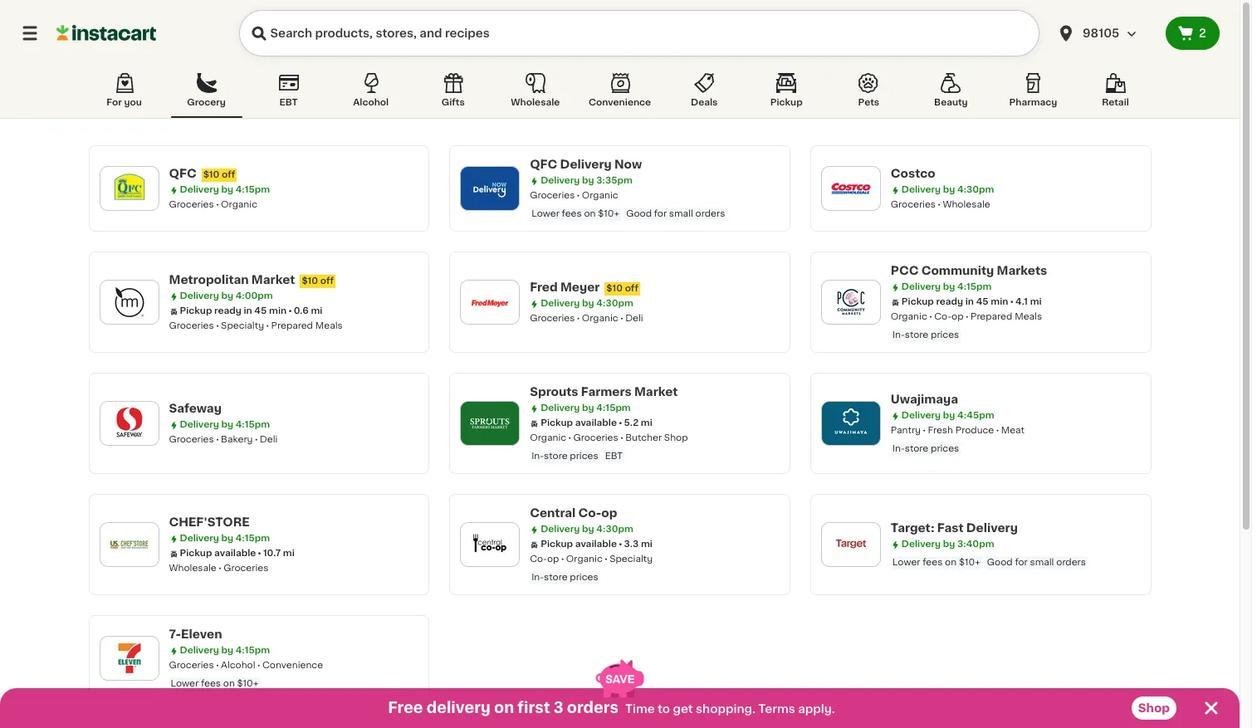 Task type: vqa. For each thing, say whether or not it's contained in the screenshot.
% to the top
no



Task type: describe. For each thing, give the bounding box(es) containing it.
0 vertical spatial shop
[[664, 433, 688, 443]]

gifts button
[[417, 70, 489, 118]]

available for farmers
[[575, 418, 617, 428]]

1 vertical spatial alcohol
[[221, 661, 255, 670]]

organic down the qfc $10 off
[[221, 200, 257, 209]]

butcher
[[625, 433, 662, 443]]

pantry fresh produce meat
[[891, 426, 1025, 435]]

apply.
[[798, 703, 835, 715]]

free
[[388, 701, 423, 716]]

time
[[625, 703, 655, 715]]

delivery
[[427, 701, 491, 716]]

by for safeway
[[221, 420, 233, 429]]

2 horizontal spatial orders
[[1056, 558, 1086, 567]]

1 vertical spatial delivery by 4:30pm
[[541, 299, 633, 308]]

1 vertical spatial ebt
[[605, 452, 623, 461]]

pickup down metropolitan at the top left
[[180, 306, 212, 316]]

3
[[554, 701, 564, 716]]

mi for pcc
[[1030, 297, 1042, 306]]

1 vertical spatial fees
[[923, 558, 943, 567]]

co- for central
[[578, 507, 601, 519]]

on down groceries alcohol convenience
[[223, 679, 235, 688]]

delivery for qfc logo
[[180, 185, 219, 194]]

mi for sprouts
[[641, 418, 653, 428]]

0 horizontal spatial specialty
[[221, 321, 264, 330]]

in-store prices ebt
[[532, 452, 623, 461]]

4:15pm for pcc community markets
[[957, 282, 992, 291]]

2 vertical spatial orders
[[567, 701, 619, 716]]

4.1
[[1016, 297, 1028, 306]]

prices down organic co-op prepared meals
[[931, 330, 959, 340]]

4.1 mi
[[1016, 297, 1042, 306]]

0 horizontal spatial for
[[654, 209, 667, 218]]

eleven
[[181, 629, 222, 640]]

you
[[124, 98, 142, 107]]

delivery for "central co-op logo"
[[541, 525, 580, 534]]

beauty button
[[915, 70, 987, 118]]

1 vertical spatial $10+
[[959, 558, 981, 567]]

1 vertical spatial lower fees on $10+ good for small orders
[[892, 558, 1086, 567]]

by for qfc delivery now
[[582, 176, 594, 185]]

markets
[[997, 265, 1047, 277]]

pharmacy
[[1009, 98, 1057, 107]]

delivery for safeway logo
[[180, 420, 219, 429]]

by for pcc community markets
[[943, 282, 955, 291]]

prices down co-op organic specialty
[[570, 573, 598, 582]]

0.6 mi
[[294, 306, 323, 316]]

get
[[673, 703, 693, 715]]

1 vertical spatial specialty
[[610, 555, 653, 564]]

delivery by 3:35pm
[[541, 176, 633, 185]]

0 horizontal spatial meals
[[315, 321, 343, 330]]

groceries down the safeway
[[169, 435, 214, 444]]

store down organic co-op prepared meals
[[905, 330, 929, 340]]

delivery by 4:15pm for pcc community markets
[[902, 282, 992, 291]]

pickup available up wholesale groceries
[[180, 549, 256, 558]]

delivery by 4:30pm for costco
[[902, 185, 994, 194]]

on down delivery by 3:40pm at the right bottom
[[945, 558, 957, 567]]

retail
[[1102, 98, 1129, 107]]

on down delivery by 3:35pm on the top of the page
[[584, 209, 596, 218]]

lower fees on $10+
[[171, 679, 259, 688]]

shop categories tab list
[[88, 70, 1151, 118]]

fred meyer logo image
[[468, 281, 512, 324]]

deli for groceries bakery deli
[[260, 435, 278, 444]]

$10 for metropolitan
[[302, 277, 318, 286]]

2 vertical spatial fees
[[201, 679, 221, 688]]

7-
[[169, 629, 181, 640]]

by for uwajimaya
[[943, 411, 955, 420]]

delivery by 4:15pm for safeway
[[180, 420, 270, 429]]

groceries up in-store prices ebt
[[573, 433, 618, 443]]

close image
[[1202, 698, 1221, 718]]

2 vertical spatial co-
[[530, 555, 547, 564]]

45 for 4:00pm
[[254, 306, 267, 316]]

in for specialty
[[244, 306, 252, 316]]

sprouts farmers market
[[530, 386, 678, 398]]

7-eleven
[[169, 629, 222, 640]]

chef'store logo image
[[108, 523, 151, 566]]

5.2 mi
[[624, 418, 653, 428]]

shop button
[[1132, 697, 1177, 720]]

by down the qfc $10 off
[[221, 185, 233, 194]]

2
[[1199, 27, 1206, 39]]

pickup for sprouts farmers market
[[541, 418, 573, 428]]

qfc $10 off
[[169, 168, 235, 179]]

organic co-op prepared meals
[[891, 312, 1042, 321]]

groceries organic deli
[[530, 314, 643, 323]]

pcc community markets
[[891, 265, 1047, 277]]

co-op organic specialty
[[530, 555, 653, 564]]

groceries down delivery by 3:35pm on the top of the page
[[530, 191, 575, 200]]

organic down 'central co-op'
[[566, 555, 603, 564]]

pickup available for farmers
[[541, 418, 617, 428]]

costco logo image
[[829, 167, 873, 210]]

1 horizontal spatial for
[[1015, 558, 1028, 567]]

groceries down '10.7'
[[224, 564, 268, 573]]

delivery up delivery by 3:35pm on the top of the page
[[560, 159, 612, 170]]

0.6
[[294, 306, 309, 316]]

delivery by 4:15pm for chef'store
[[180, 534, 270, 543]]

by up 'groceries organic deli'
[[582, 299, 594, 308]]

groceries down fred
[[530, 314, 575, 323]]

4:30pm for costco
[[957, 185, 994, 194]]

delivery for metropolitan market logo
[[180, 291, 219, 301]]

wholesale groceries
[[169, 564, 268, 573]]

uwajimaya
[[891, 394, 958, 405]]

now
[[614, 159, 642, 170]]

groceries down delivery by 4:00pm
[[169, 321, 214, 330]]

target:
[[891, 522, 935, 534]]

central
[[530, 507, 576, 519]]

uwajimaya logo image
[[829, 402, 873, 445]]

free delivery on first 3 orders time to get shopping. terms apply.
[[388, 701, 835, 716]]

convenience button
[[582, 70, 658, 118]]

0 horizontal spatial small
[[669, 209, 693, 218]]

0 horizontal spatial convenience
[[262, 661, 323, 670]]

delivery by 3:40pm
[[902, 540, 994, 549]]

pickup for chef'store
[[180, 549, 212, 558]]

pickup button
[[751, 70, 822, 118]]

first
[[518, 701, 550, 716]]

4:15pm for safeway
[[236, 420, 270, 429]]

safeway logo image
[[108, 402, 151, 445]]

op for central
[[601, 507, 617, 519]]

1 vertical spatial market
[[634, 386, 678, 398]]

target: fast delivery
[[891, 522, 1018, 534]]

ready for co-
[[936, 297, 963, 306]]

groceries up the lower fees on $10+
[[169, 661, 214, 670]]

in-store prices for central co-op
[[532, 573, 598, 582]]

groceries down costco
[[891, 200, 936, 209]]

co- for organic
[[934, 312, 952, 321]]

$10 for fred
[[606, 284, 623, 293]]

metropolitan market $10 off
[[169, 274, 334, 286]]

for
[[106, 98, 122, 107]]

0 horizontal spatial market
[[251, 274, 295, 286]]

store down organic groceries butcher shop
[[544, 452, 568, 461]]

in- down co-op organic specialty
[[532, 573, 544, 582]]

3:40pm
[[957, 540, 994, 549]]

grocery
[[187, 98, 226, 107]]

retail button
[[1080, 70, 1151, 118]]

save image
[[595, 660, 644, 698]]

instacart image
[[56, 23, 156, 43]]

2 vertical spatial lower
[[171, 679, 199, 688]]

by for sprouts farmers market
[[582, 404, 594, 413]]

safeway
[[169, 403, 222, 414]]

for you button
[[88, 70, 160, 118]]

delivery for fred meyer logo
[[541, 299, 580, 308]]

organic groceries butcher shop
[[530, 433, 688, 443]]

off for metropolitan
[[320, 277, 334, 286]]

2 button
[[1166, 17, 1220, 50]]

pcc
[[891, 265, 919, 277]]

delivery for 7-eleven logo
[[180, 646, 219, 655]]

organic down fred meyer $10 off
[[582, 314, 618, 323]]

farmers
[[581, 386, 632, 398]]

1 vertical spatial good
[[987, 558, 1013, 567]]

3.3
[[624, 540, 639, 549]]

pickup ready in 45 min for 4:00pm
[[180, 306, 287, 316]]

by for costco
[[943, 185, 955, 194]]

pharmacy button
[[998, 70, 1069, 118]]

mi right 0.6
[[311, 306, 323, 316]]

available for co-
[[575, 540, 617, 549]]

98105
[[1083, 27, 1120, 39]]

store down co-op organic specialty
[[544, 573, 568, 582]]

delivery for 'pcc community markets logo'
[[902, 282, 941, 291]]

ebt button
[[253, 70, 324, 118]]

7-eleven logo image
[[108, 637, 151, 680]]

grocery button
[[171, 70, 242, 118]]

5.2
[[624, 418, 639, 428]]

meat
[[1001, 426, 1025, 435]]

delivery for uwajimaya logo
[[902, 411, 941, 420]]

pantry
[[891, 426, 921, 435]]

to
[[658, 703, 670, 715]]

gifts
[[442, 98, 465, 107]]

op for organic
[[952, 312, 964, 321]]

beauty
[[934, 98, 968, 107]]

groceries specialty prepared meals
[[169, 321, 343, 330]]

deals
[[691, 98, 718, 107]]

ebt inside button
[[279, 98, 298, 107]]

groceries down the qfc $10 off
[[169, 200, 214, 209]]

delivery by 4:15pm for sprouts farmers market
[[541, 404, 631, 413]]

2 horizontal spatial wholesale
[[943, 200, 990, 209]]



Task type: locate. For each thing, give the bounding box(es) containing it.
min
[[991, 297, 1008, 306], [269, 306, 287, 316]]

1 horizontal spatial fees
[[562, 209, 582, 218]]

0 horizontal spatial $10+
[[237, 679, 259, 688]]

2 horizontal spatial fees
[[923, 558, 943, 567]]

for you
[[106, 98, 142, 107]]

off for fred
[[625, 284, 638, 293]]

wholesale for wholesale
[[511, 98, 560, 107]]

min for 4:15pm
[[991, 297, 1008, 306]]

good
[[626, 209, 652, 218], [987, 558, 1013, 567]]

1 horizontal spatial good
[[987, 558, 1013, 567]]

fast
[[937, 522, 964, 534]]

1 horizontal spatial prepared
[[971, 312, 1012, 321]]

delivery down target:
[[902, 540, 941, 549]]

delivery up 3:40pm
[[966, 522, 1018, 534]]

delivery by 4:15pm for 7-eleven
[[180, 646, 270, 655]]

2 horizontal spatial lower
[[892, 558, 920, 567]]

ready for specialty
[[214, 306, 241, 316]]

pickup for central co-op
[[541, 540, 573, 549]]

groceries bakery deli
[[169, 435, 278, 444]]

0 horizontal spatial alcohol
[[221, 661, 255, 670]]

1 98105 button from the left
[[1046, 10, 1166, 56]]

delivery for 'target: fast delivery logo'
[[902, 540, 941, 549]]

4:15pm for chef'store
[[236, 534, 270, 543]]

costco
[[891, 168, 936, 179]]

sprouts farmers market logo image
[[468, 402, 512, 445]]

bakery
[[221, 435, 253, 444]]

alcohol up the lower fees on $10+
[[221, 661, 255, 670]]

4:45pm
[[957, 411, 994, 420]]

delivery
[[560, 159, 612, 170], [541, 176, 580, 185], [180, 185, 219, 194], [902, 185, 941, 194], [902, 282, 941, 291], [180, 291, 219, 301], [541, 299, 580, 308], [541, 404, 580, 413], [902, 411, 941, 420], [180, 420, 219, 429], [966, 522, 1018, 534], [541, 525, 580, 534], [180, 534, 219, 543], [902, 540, 941, 549], [180, 646, 219, 655]]

0 vertical spatial $10+
[[598, 209, 620, 218]]

0 horizontal spatial pickup ready in 45 min
[[180, 306, 287, 316]]

mi for central
[[641, 540, 653, 549]]

1 vertical spatial convenience
[[262, 661, 323, 670]]

delivery for the qfc delivery now logo
[[541, 176, 580, 185]]

groceries wholesale
[[891, 200, 990, 209]]

2 vertical spatial wholesale
[[169, 564, 217, 573]]

delivery by 4:15pm
[[180, 185, 270, 194], [902, 282, 992, 291], [541, 404, 631, 413], [180, 420, 270, 429], [180, 534, 270, 543], [180, 646, 270, 655]]

wholesale inside wholesale button
[[511, 98, 560, 107]]

qfc logo image
[[108, 167, 151, 210]]

1 vertical spatial for
[[1015, 558, 1028, 567]]

Search field
[[239, 10, 1040, 56]]

available up wholesale groceries
[[214, 549, 256, 558]]

qfc right qfc logo
[[169, 168, 197, 179]]

4:30pm up 3.3
[[596, 525, 633, 534]]

metropolitan
[[169, 274, 249, 286]]

wholesale down chef'store
[[169, 564, 217, 573]]

ready
[[936, 297, 963, 306], [214, 306, 241, 316]]

deals button
[[669, 70, 740, 118]]

0 vertical spatial in-store prices
[[892, 330, 959, 340]]

by up groceries bakery deli
[[221, 420, 233, 429]]

1 horizontal spatial qfc
[[530, 159, 557, 170]]

alcohol left gifts
[[353, 98, 389, 107]]

target: fast delivery logo image
[[829, 523, 873, 566]]

deli down fred meyer $10 off
[[625, 314, 643, 323]]

4:30pm up groceries wholesale at the top right
[[957, 185, 994, 194]]

1 vertical spatial small
[[1030, 558, 1054, 567]]

delivery by 4:30pm up groceries wholesale at the top right
[[902, 185, 994, 194]]

2 horizontal spatial $10+
[[959, 558, 981, 567]]

community
[[921, 265, 994, 277]]

by for target: fast delivery
[[943, 540, 955, 549]]

ready up organic co-op prepared meals
[[936, 297, 963, 306]]

prices down organic groceries butcher shop
[[570, 452, 598, 461]]

by up groceries alcohol convenience
[[221, 646, 233, 655]]

0 horizontal spatial prepared
[[271, 321, 313, 330]]

pickup available up in-store prices ebt
[[541, 418, 617, 428]]

2 horizontal spatial off
[[625, 284, 638, 293]]

groceries
[[530, 191, 575, 200], [169, 200, 214, 209], [891, 200, 936, 209], [530, 314, 575, 323], [169, 321, 214, 330], [573, 433, 618, 443], [169, 435, 214, 444], [224, 564, 268, 573], [169, 661, 214, 670]]

pickup up wholesale groceries
[[180, 549, 212, 558]]

min for 4:00pm
[[269, 306, 287, 316]]

4:30pm up 'groceries organic deli'
[[596, 299, 633, 308]]

0 vertical spatial op
[[952, 312, 964, 321]]

in-store prices down organic co-op prepared meals
[[892, 330, 959, 340]]

2 horizontal spatial co-
[[934, 312, 952, 321]]

delivery by 4:00pm
[[180, 291, 273, 301]]

groceries organic down the qfc $10 off
[[169, 200, 257, 209]]

2 horizontal spatial op
[[952, 312, 964, 321]]

delivery by 4:45pm
[[902, 411, 994, 420]]

1 horizontal spatial co-
[[578, 507, 601, 519]]

prepared
[[971, 312, 1012, 321], [271, 321, 313, 330]]

1 horizontal spatial alcohol
[[353, 98, 389, 107]]

delivery for costco logo
[[902, 185, 941, 194]]

deli for groceries organic deli
[[625, 314, 643, 323]]

alcohol
[[353, 98, 389, 107], [221, 661, 255, 670]]

fred meyer $10 off
[[530, 281, 638, 293]]

fees down groceries alcohol convenience
[[201, 679, 221, 688]]

pcc community markets logo image
[[829, 281, 873, 324]]

market
[[251, 274, 295, 286], [634, 386, 678, 398]]

1 horizontal spatial lower
[[532, 209, 560, 218]]

1 vertical spatial wholesale
[[943, 200, 990, 209]]

2 98105 button from the left
[[1056, 10, 1156, 56]]

$10+ down groceries alcohol convenience
[[237, 679, 259, 688]]

3.3 mi
[[624, 540, 653, 549]]

deli
[[625, 314, 643, 323], [260, 435, 278, 444]]

$10 inside the qfc $10 off
[[203, 170, 219, 179]]

in- up central
[[532, 452, 544, 461]]

1 vertical spatial orders
[[1056, 558, 1086, 567]]

0 vertical spatial 4:30pm
[[957, 185, 994, 194]]

1 horizontal spatial orders
[[695, 209, 725, 218]]

0 horizontal spatial good
[[626, 209, 652, 218]]

pickup available for co-
[[541, 540, 617, 549]]

on left first
[[494, 701, 514, 716]]

1 horizontal spatial 45
[[976, 297, 989, 306]]

pets button
[[833, 70, 905, 118]]

co- down central
[[530, 555, 547, 564]]

0 vertical spatial specialty
[[221, 321, 264, 330]]

organic down delivery by 3:35pm on the top of the page
[[582, 191, 618, 200]]

1 horizontal spatial op
[[601, 507, 617, 519]]

45 up groceries specialty prepared meals
[[254, 306, 267, 316]]

None search field
[[239, 10, 1040, 56]]

1 horizontal spatial meals
[[1015, 312, 1042, 321]]

prices
[[931, 330, 959, 340], [931, 444, 959, 453], [570, 452, 598, 461], [570, 573, 598, 582]]

groceries organic
[[530, 191, 618, 200], [169, 200, 257, 209]]

by down sprouts farmers market
[[582, 404, 594, 413]]

pickup ready in 45 min up organic co-op prepared meals
[[902, 297, 1008, 306]]

fresh
[[928, 426, 953, 435]]

by down metropolitan at the top left
[[221, 291, 233, 301]]

1 horizontal spatial wholesale
[[511, 98, 560, 107]]

central co-op logo image
[[468, 523, 512, 566]]

1 horizontal spatial convenience
[[589, 98, 651, 107]]

shop right butcher
[[664, 433, 688, 443]]

delivery down central
[[541, 525, 580, 534]]

mi right 3.3
[[641, 540, 653, 549]]

by for central co-op
[[582, 525, 594, 534]]

convenience inside button
[[589, 98, 651, 107]]

alcohol button
[[335, 70, 407, 118]]

1 horizontal spatial min
[[991, 297, 1008, 306]]

convenience
[[589, 98, 651, 107], [262, 661, 323, 670]]

wholesale button
[[500, 70, 571, 118]]

0 vertical spatial for
[[654, 209, 667, 218]]

prepared down 0.6
[[271, 321, 313, 330]]

1 horizontal spatial small
[[1030, 558, 1054, 567]]

delivery down the qfc delivery now
[[541, 176, 580, 185]]

98105 button
[[1046, 10, 1166, 56], [1056, 10, 1156, 56]]

10.7 mi
[[263, 549, 295, 558]]

delivery down metropolitan at the top left
[[180, 291, 219, 301]]

0 horizontal spatial off
[[222, 170, 235, 179]]

off inside fred meyer $10 off
[[625, 284, 638, 293]]

by down community
[[943, 282, 955, 291]]

4:15pm
[[236, 185, 270, 194], [957, 282, 992, 291], [596, 404, 631, 413], [236, 420, 270, 429], [236, 534, 270, 543], [236, 646, 270, 655]]

delivery down eleven
[[180, 646, 219, 655]]

pickup ready in 45 min
[[902, 297, 1008, 306], [180, 306, 287, 316]]

in-
[[892, 330, 905, 340], [892, 444, 905, 453], [532, 452, 544, 461], [532, 573, 544, 582]]

delivery down the qfc $10 off
[[180, 185, 219, 194]]

0 vertical spatial wholesale
[[511, 98, 560, 107]]

0 horizontal spatial qfc
[[169, 168, 197, 179]]

1 horizontal spatial deli
[[625, 314, 643, 323]]

1 horizontal spatial groceries organic
[[530, 191, 618, 200]]

alcohol inside button
[[353, 98, 389, 107]]

groceries organic for 3:35pm
[[530, 191, 618, 200]]

0 horizontal spatial min
[[269, 306, 287, 316]]

0 horizontal spatial groceries organic
[[169, 200, 257, 209]]

central co-op
[[530, 507, 617, 519]]

wholesale up 'pcc community markets'
[[943, 200, 990, 209]]

meals
[[1015, 312, 1042, 321], [315, 321, 343, 330]]

4:30pm for central co-op
[[596, 525, 633, 534]]

in-store prices down co-op organic specialty
[[532, 573, 598, 582]]

0 horizontal spatial wholesale
[[169, 564, 217, 573]]

wholesale
[[511, 98, 560, 107], [943, 200, 990, 209], [169, 564, 217, 573]]

wholesale for wholesale groceries
[[169, 564, 217, 573]]

delivery by 4:30pm
[[902, 185, 994, 194], [541, 299, 633, 308], [541, 525, 633, 534]]

$10 up 0.6 mi at the left top of the page
[[302, 277, 318, 286]]

chef'store
[[169, 516, 250, 528]]

delivery for sprouts farmers market logo
[[541, 404, 580, 413]]

wholesale up the qfc delivery now
[[511, 98, 560, 107]]

produce
[[956, 426, 994, 435]]

qfc for qfc $10 off
[[169, 168, 197, 179]]

1 vertical spatial in-store prices
[[892, 444, 959, 453]]

45
[[976, 297, 989, 306], [254, 306, 267, 316]]

2 vertical spatial delivery by 4:30pm
[[541, 525, 633, 534]]

0 vertical spatial orders
[[695, 209, 725, 218]]

4:00pm
[[236, 291, 273, 301]]

delivery for chef'store logo
[[180, 534, 219, 543]]

pets
[[858, 98, 879, 107]]

delivery by 4:15pm up groceries bakery deli
[[180, 420, 270, 429]]

shop
[[664, 433, 688, 443], [1138, 702, 1170, 714]]

delivery by 4:15pm down sprouts farmers market
[[541, 404, 631, 413]]

good down 3:35pm
[[626, 209, 652, 218]]

lower fees on $10+ good for small orders down 3:40pm
[[892, 558, 1086, 567]]

co- right central
[[578, 507, 601, 519]]

op down central
[[547, 555, 559, 564]]

metropolitan market logo image
[[108, 281, 151, 324]]

4:15pm for sprouts farmers market
[[596, 404, 631, 413]]

ready down delivery by 4:00pm
[[214, 306, 241, 316]]

delivery by 4:15pm down community
[[902, 282, 992, 291]]

fred
[[530, 281, 558, 293]]

45 up organic co-op prepared meals
[[976, 297, 989, 306]]

lower fees on $10+ good for small orders
[[532, 209, 725, 218], [892, 558, 1086, 567]]

0 vertical spatial deli
[[625, 314, 643, 323]]

by up fresh
[[943, 411, 955, 420]]

groceries alcohol convenience
[[169, 661, 323, 670]]

meyer
[[560, 281, 600, 293]]

orders
[[695, 209, 725, 218], [1056, 558, 1086, 567], [567, 701, 619, 716]]

by down "fast"
[[943, 540, 955, 549]]

prices down fresh
[[931, 444, 959, 453]]

0 horizontal spatial fees
[[201, 679, 221, 688]]

min left 0.6
[[269, 306, 287, 316]]

good down 3:40pm
[[987, 558, 1013, 567]]

co- down community
[[934, 312, 952, 321]]

4:15pm for 7-eleven
[[236, 646, 270, 655]]

$10+ down 3:40pm
[[959, 558, 981, 567]]

delivery down costco
[[902, 185, 941, 194]]

0 horizontal spatial in
[[244, 306, 252, 316]]

pickup for pcc community markets
[[902, 297, 934, 306]]

lower
[[532, 209, 560, 218], [892, 558, 920, 567], [171, 679, 199, 688]]

organic up in-store prices ebt
[[530, 433, 566, 443]]

organic
[[582, 191, 618, 200], [221, 200, 257, 209], [891, 312, 927, 321], [582, 314, 618, 323], [530, 433, 566, 443], [566, 555, 603, 564]]

0 horizontal spatial ebt
[[279, 98, 298, 107]]

0 horizontal spatial lower
[[171, 679, 199, 688]]

1 vertical spatial 4:30pm
[[596, 299, 633, 308]]

delivery by 4:30pm for central co-op
[[541, 525, 633, 534]]

terms
[[758, 703, 795, 715]]

3:35pm
[[596, 176, 633, 185]]

2 vertical spatial op
[[547, 555, 559, 564]]

0 horizontal spatial ready
[[214, 306, 241, 316]]

10.7
[[263, 549, 281, 558]]

1 horizontal spatial $10+
[[598, 209, 620, 218]]

delivery down pcc
[[902, 282, 941, 291]]

pickup down sprouts
[[541, 418, 573, 428]]

delivery by 4:30pm up 'groceries organic deli'
[[541, 299, 633, 308]]

0 horizontal spatial shop
[[664, 433, 688, 443]]

delivery by 4:15pm down the qfc $10 off
[[180, 185, 270, 194]]

0 horizontal spatial co-
[[530, 555, 547, 564]]

fees down delivery by 3:40pm at the right bottom
[[923, 558, 943, 567]]

off up 0.6 mi at the left top of the page
[[320, 277, 334, 286]]

shop inside button
[[1138, 702, 1170, 714]]

2 horizontal spatial $10
[[606, 284, 623, 293]]

shopping.
[[696, 703, 756, 715]]

$10 inside metropolitan market $10 off
[[302, 277, 318, 286]]

available
[[575, 418, 617, 428], [575, 540, 617, 549], [214, 549, 256, 558]]

small
[[669, 209, 693, 218], [1030, 558, 1054, 567]]

0 vertical spatial lower fees on $10+ good for small orders
[[532, 209, 725, 218]]

available up organic groceries butcher shop
[[575, 418, 617, 428]]

pickup ready in 45 min for 4:15pm
[[902, 297, 1008, 306]]

0 vertical spatial delivery by 4:30pm
[[902, 185, 994, 194]]

in-store prices
[[892, 330, 959, 340], [892, 444, 959, 453], [532, 573, 598, 582]]

delivery down chef'store
[[180, 534, 219, 543]]

$10 inside fred meyer $10 off
[[606, 284, 623, 293]]

available up co-op organic specialty
[[575, 540, 617, 549]]

by for 7-eleven
[[221, 646, 233, 655]]

1 vertical spatial lower
[[892, 558, 920, 567]]

0 vertical spatial alcohol
[[353, 98, 389, 107]]

groceries organic down delivery by 3:35pm on the top of the page
[[530, 191, 618, 200]]

in down 4:00pm
[[244, 306, 252, 316]]

in- down pcc
[[892, 330, 905, 340]]

deli right bakery
[[260, 435, 278, 444]]

specialty down 3.3
[[610, 555, 653, 564]]

1 vertical spatial op
[[601, 507, 617, 519]]

1 horizontal spatial shop
[[1138, 702, 1170, 714]]

store down pantry on the right bottom of page
[[905, 444, 929, 453]]

1 horizontal spatial $10
[[302, 277, 318, 286]]

specialty
[[221, 321, 264, 330], [610, 555, 653, 564]]

lower fees on $10+ good for small orders down 3:35pm
[[532, 209, 725, 218]]

by for chef'store
[[221, 534, 233, 543]]

store
[[905, 330, 929, 340], [905, 444, 929, 453], [544, 452, 568, 461], [544, 573, 568, 582]]

1 horizontal spatial ready
[[936, 297, 963, 306]]

1 vertical spatial co-
[[578, 507, 601, 519]]

qfc delivery now logo image
[[468, 167, 512, 210]]

for
[[654, 209, 667, 218], [1015, 558, 1028, 567]]

2 vertical spatial $10+
[[237, 679, 259, 688]]

0 horizontal spatial op
[[547, 555, 559, 564]]

0 horizontal spatial 45
[[254, 306, 267, 316]]

mi right '10.7'
[[283, 549, 295, 558]]

mi up butcher
[[641, 418, 653, 428]]

shop left close image
[[1138, 702, 1170, 714]]

$10
[[203, 170, 219, 179], [302, 277, 318, 286], [606, 284, 623, 293]]

groceries organic for 4:15pm
[[169, 200, 257, 209]]

2 vertical spatial in-store prices
[[532, 573, 598, 582]]

organic down pcc
[[891, 312, 927, 321]]

0 vertical spatial co-
[[934, 312, 952, 321]]

2 vertical spatial 4:30pm
[[596, 525, 633, 534]]

ebt
[[279, 98, 298, 107], [605, 452, 623, 461]]

qfc for qfc delivery now
[[530, 159, 557, 170]]

co-
[[934, 312, 952, 321], [578, 507, 601, 519], [530, 555, 547, 564]]

pickup inside button
[[770, 98, 803, 107]]

45 for 4:15pm
[[976, 297, 989, 306]]

qfc delivery now
[[530, 159, 642, 170]]

1 horizontal spatial market
[[634, 386, 678, 398]]

market up 5.2 mi
[[634, 386, 678, 398]]

off inside metropolitan market $10 off
[[320, 277, 334, 286]]

pickup available
[[541, 418, 617, 428], [541, 540, 617, 549], [180, 549, 256, 558]]

delivery down sprouts
[[541, 404, 580, 413]]

lower down delivery by 3:35pm on the top of the page
[[532, 209, 560, 218]]

1 horizontal spatial specialty
[[610, 555, 653, 564]]

0 vertical spatial convenience
[[589, 98, 651, 107]]

in
[[965, 297, 974, 306], [244, 306, 252, 316]]

1 vertical spatial deli
[[260, 435, 278, 444]]

op up co-op organic specialty
[[601, 507, 617, 519]]

1 horizontal spatial lower fees on $10+ good for small orders
[[892, 558, 1086, 567]]

mi
[[1030, 297, 1042, 306], [311, 306, 323, 316], [641, 418, 653, 428], [641, 540, 653, 549], [283, 549, 295, 558]]

in for co-op
[[965, 297, 974, 306]]

in-store prices for pcc community markets
[[892, 330, 959, 340]]

meals down 0.6 mi at the left top of the page
[[315, 321, 343, 330]]

mi right 4.1
[[1030, 297, 1042, 306]]

by down the qfc delivery now
[[582, 176, 594, 185]]

0 vertical spatial lower
[[532, 209, 560, 218]]

0 vertical spatial fees
[[562, 209, 582, 218]]

off inside the qfc $10 off
[[222, 170, 235, 179]]

in- down pantry on the right bottom of page
[[892, 444, 905, 453]]

meals down 4.1 mi
[[1015, 312, 1042, 321]]



